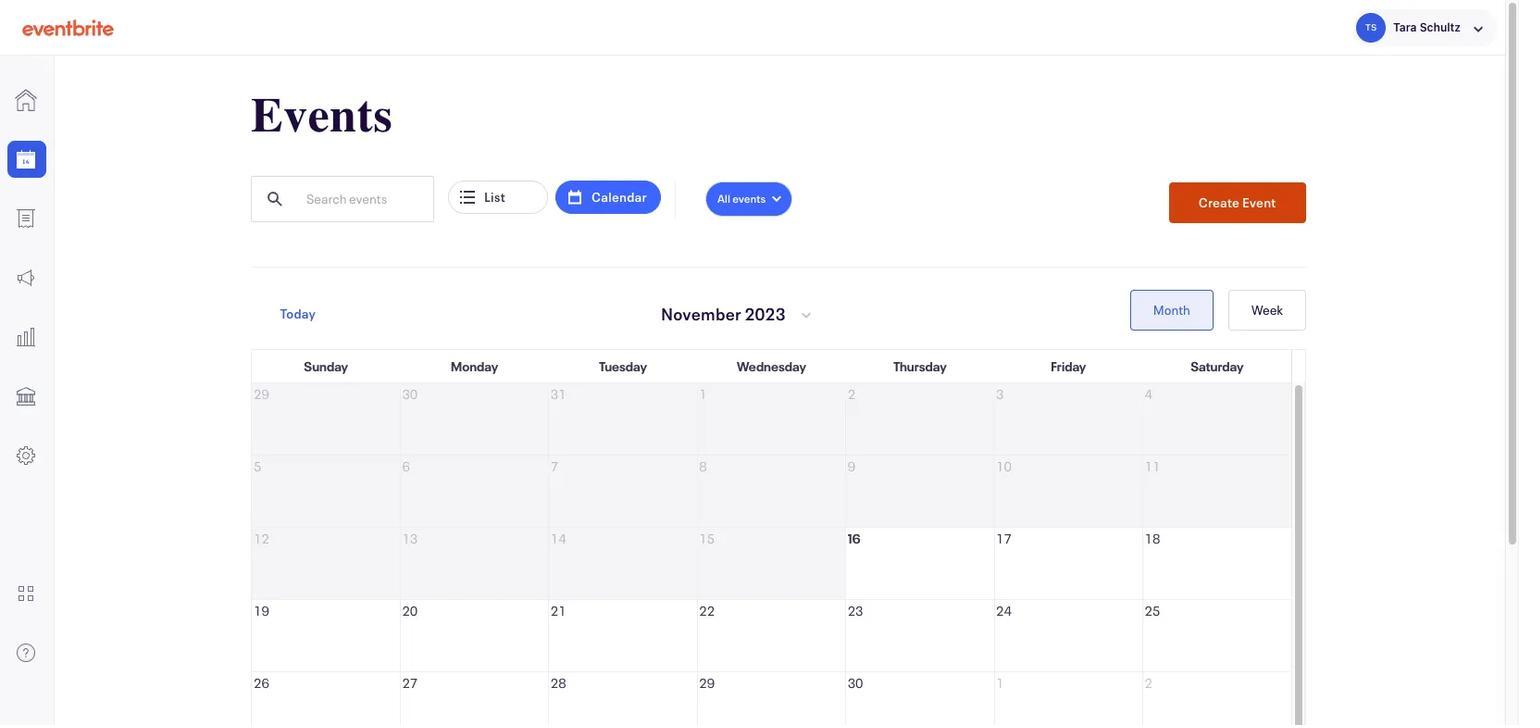 Task type: locate. For each thing, give the bounding box(es) containing it.
1 horizontal spatial 29
[[699, 674, 715, 692]]

option group
[[1130, 290, 1307, 331]]

21
[[551, 602, 566, 620]]

1 vertical spatial display default image
[[15, 267, 37, 289]]

29
[[254, 385, 269, 403], [699, 674, 715, 692]]

display default image inside home text box
[[15, 89, 37, 111]]

0 vertical spatial 30
[[402, 385, 418, 403]]

display default image for orders text field
[[15, 207, 37, 230]]

2 up 9
[[848, 385, 856, 403]]

2 vertical spatial display default image
[[15, 385, 37, 407]]

display default image inside marketing text field
[[15, 267, 37, 289]]

0 vertical spatial display default image
[[15, 89, 37, 111]]

display default image up help center text box
[[15, 582, 37, 605]]

30 down 23
[[848, 674, 864, 692]]

19
[[254, 602, 269, 620]]

1 vertical spatial 2
[[1145, 674, 1153, 692]]

display default image up display active icon
[[15, 89, 37, 111]]

sunday
[[304, 357, 348, 375]]

Home text field
[[0, 81, 54, 119]]

0 horizontal spatial 30
[[402, 385, 418, 403]]

event
[[1243, 194, 1277, 211]]

display default image inside reporting text box
[[15, 326, 37, 348]]

events
[[251, 88, 393, 144]]

display default image down display active icon
[[15, 207, 37, 230]]

1 up 8 at the left
[[699, 385, 707, 403]]

0 vertical spatial 2
[[848, 385, 856, 403]]

eventbrite image
[[22, 18, 114, 37]]

display default image for marketing text field
[[15, 267, 37, 289]]

25
[[1145, 602, 1161, 620]]

display default image
[[15, 207, 37, 230], [15, 326, 37, 348], [15, 444, 37, 467], [15, 582, 37, 605], [15, 642, 37, 664]]

0 vertical spatial 1
[[699, 385, 707, 403]]

1 horizontal spatial 2
[[1145, 674, 1153, 692]]

12
[[254, 530, 269, 547]]

display default image
[[15, 89, 37, 111], [15, 267, 37, 289], [15, 385, 37, 407]]

display active image
[[15, 148, 37, 170]]

2 display default image from the top
[[15, 267, 37, 289]]

events
[[733, 191, 766, 206]]

create event
[[1199, 194, 1277, 211]]

display default image inside apps text box
[[15, 582, 37, 605]]

29 up 5
[[254, 385, 269, 403]]

tara
[[1394, 20, 1417, 34]]

15
[[699, 530, 715, 547]]

10
[[997, 457, 1012, 475]]

saturday
[[1191, 357, 1244, 375]]

1 down 24 on the right of page
[[997, 674, 1004, 692]]

all
[[718, 191, 731, 206]]

29 down 22
[[699, 674, 715, 692]]

1 vertical spatial 1
[[997, 674, 1004, 692]]

display default image for org settings text field
[[15, 444, 37, 467]]

30
[[402, 385, 418, 403], [848, 674, 864, 692]]

4
[[1145, 385, 1153, 403]]

5 display default image from the top
[[15, 642, 37, 664]]

schultz
[[1420, 20, 1461, 34]]

17
[[997, 530, 1012, 547]]

1 display default image from the top
[[15, 89, 37, 111]]

option group containing month
[[1130, 290, 1307, 331]]

Help Center text field
[[0, 634, 54, 671]]

tuesday
[[599, 357, 647, 375]]

display default image inside org settings text field
[[15, 444, 37, 467]]

1 horizontal spatial 30
[[848, 674, 864, 692]]

30 up 6
[[402, 385, 418, 403]]

23
[[848, 602, 864, 620]]

create
[[1199, 194, 1241, 211]]

display default image up reporting text box
[[15, 267, 37, 289]]

week
[[1252, 301, 1283, 319]]

Reporting text field
[[0, 319, 54, 356]]

display default image for help center text box
[[15, 642, 37, 664]]

display default image down apps text box
[[15, 642, 37, 664]]

26
[[254, 674, 269, 692]]

0 horizontal spatial 29
[[254, 385, 269, 403]]

0 horizontal spatial 1
[[699, 385, 707, 403]]

display default image down reporting text box
[[15, 385, 37, 407]]

2 display default image from the top
[[15, 326, 37, 348]]

all events link
[[706, 182, 793, 217]]

1 display default image from the top
[[15, 207, 37, 230]]

27
[[402, 674, 418, 692]]

1
[[699, 385, 707, 403], [997, 674, 1004, 692]]

18
[[1145, 530, 1161, 547]]

display default image down finance text field
[[15, 444, 37, 467]]

display default image up finance text field
[[15, 326, 37, 348]]

display default image inside help center text box
[[15, 642, 37, 664]]

0 horizontal spatial 2
[[848, 385, 856, 403]]

display default image inside finance text field
[[15, 385, 37, 407]]

4 display default image from the top
[[15, 582, 37, 605]]

3 display default image from the top
[[15, 444, 37, 467]]

20
[[402, 602, 418, 620]]

9
[[848, 457, 856, 475]]

2 down 25
[[1145, 674, 1153, 692]]

display default image inside orders text field
[[15, 207, 37, 230]]

2
[[848, 385, 856, 403], [1145, 674, 1153, 692]]

3 display default image from the top
[[15, 385, 37, 407]]



Task type: describe. For each thing, give the bounding box(es) containing it.
14
[[551, 530, 566, 547]]

today
[[281, 304, 316, 322]]

16
[[848, 530, 861, 547]]

7
[[551, 457, 559, 475]]

Apps text field
[[0, 575, 54, 612]]

thursday
[[894, 357, 947, 375]]

november 2023 link
[[643, 288, 834, 340]]

friday
[[1051, 357, 1087, 375]]

24
[[997, 602, 1012, 620]]

display default image for home text box
[[15, 89, 37, 111]]

tara schultz
[[1394, 20, 1461, 34]]

1 vertical spatial 29
[[699, 674, 715, 692]]

all events
[[718, 191, 766, 206]]

6
[[402, 457, 410, 475]]

monday
[[451, 357, 498, 375]]

list
[[484, 188, 505, 206]]

1 horizontal spatial 1
[[997, 674, 1004, 692]]

all events menu bar
[[706, 182, 793, 224]]

display default image for finance text field
[[15, 385, 37, 407]]

1 vertical spatial 30
[[848, 674, 864, 692]]

3
[[997, 385, 1004, 403]]

11
[[1145, 457, 1161, 475]]

wednesday
[[737, 357, 806, 375]]

Org Settings text field
[[0, 437, 54, 474]]

display default image for apps text box
[[15, 582, 37, 605]]

8
[[699, 457, 707, 475]]

month
[[1154, 301, 1191, 319]]

2023
[[745, 303, 786, 325]]

display default image for reporting text box
[[15, 326, 37, 348]]

Events text field
[[0, 141, 54, 178]]

today button
[[251, 294, 346, 334]]

5
[[254, 457, 262, 475]]

Marketing text field
[[0, 259, 54, 296]]

22
[[699, 602, 715, 620]]

november
[[661, 303, 742, 325]]

Finance text field
[[0, 378, 54, 415]]

28
[[551, 674, 566, 692]]

Orders text field
[[0, 200, 54, 237]]

create event link
[[1170, 182, 1307, 223]]

list button
[[448, 181, 548, 214]]

13
[[402, 530, 418, 547]]

tara schultz menu bar
[[1331, 0, 1506, 55]]

0 vertical spatial 29
[[254, 385, 269, 403]]

Search events text field
[[294, 178, 432, 220]]

november 2023
[[661, 303, 786, 325]]

31
[[551, 385, 566, 403]]



Task type: vqa. For each thing, say whether or not it's contained in the screenshot.


